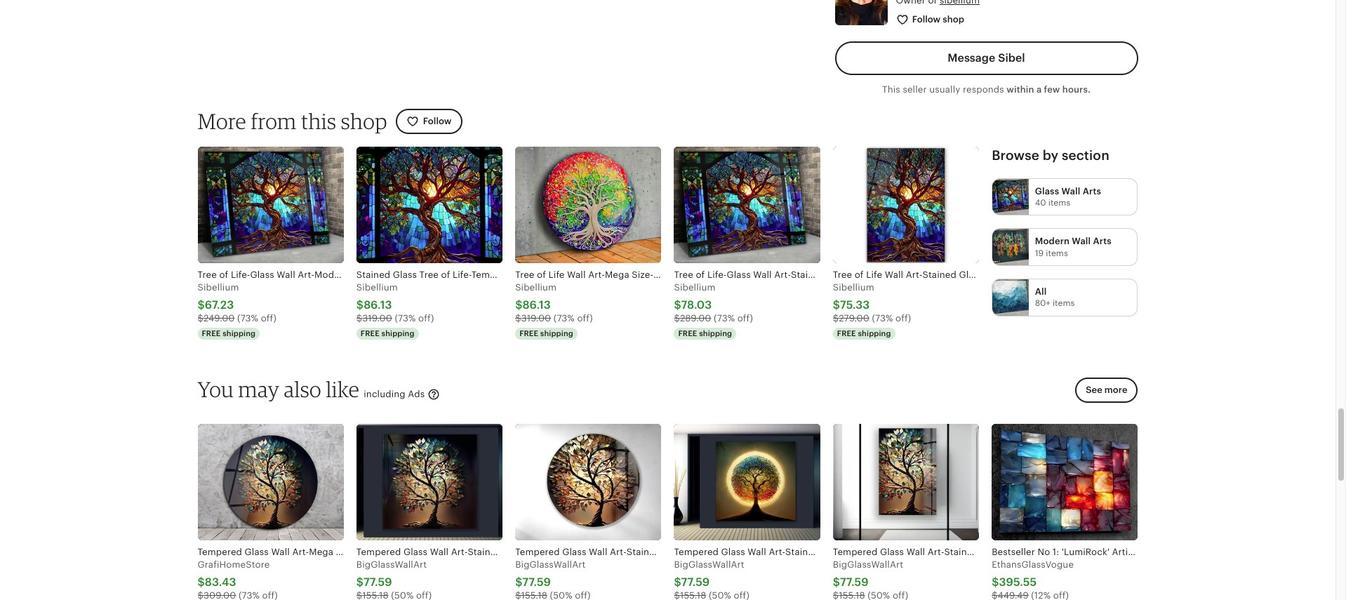 Task type: vqa. For each thing, say whether or not it's contained in the screenshot.


Task type: locate. For each thing, give the bounding box(es) containing it.
sibel
[[999, 52, 1026, 64]]

all
[[1036, 287, 1047, 297]]

2 shipping from the left
[[382, 329, 415, 338]]

0 horizontal spatial sibellium $ 86.13 $ 319.00 (73% off) free shipping
[[357, 282, 434, 338]]

arts inside glass wall arts 40 items
[[1083, 186, 1102, 197]]

(73% inside sibellium $ 75.33 $ 279.00 (73% off) free shipping
[[873, 313, 894, 324]]

1 shipping from the left
[[223, 329, 256, 338]]

arts down section
[[1083, 186, 1102, 197]]

3 (73% from the left
[[554, 313, 575, 324]]

19
[[1036, 248, 1044, 258]]

tempered glass wall art-stained wall art -life of tree wall decor-glass printing -large wall art-wall hangings-stained window decor image
[[357, 424, 503, 541], [516, 424, 662, 541], [675, 424, 821, 541], [833, 424, 980, 541]]

items down modern
[[1047, 248, 1069, 258]]

5 off) from the left
[[896, 313, 912, 324]]

sibellium inside sibellium $ 75.33 $ 279.00 (73% off) free shipping
[[833, 282, 875, 293]]

1 (73% from the left
[[237, 313, 259, 324]]

1 vertical spatial arts
[[1094, 236, 1112, 247]]

free for tree of life wall art-stained glass decor-large wall art-wall hangings-office home decor-interior design idea-modern wall art gift image
[[838, 329, 857, 338]]

few
[[1045, 84, 1061, 95]]

within
[[1007, 84, 1035, 95]]

1 horizontal spatial sibellium $ 86.13 $ 319.00 (73% off) free shipping
[[516, 282, 593, 338]]

sibellium for tree of life wall art-mega size-stained wall art-stained window decor-tempered glass wall art-large wall art-wall hangings-glass printing image
[[516, 282, 557, 293]]

4 (73% from the left
[[714, 313, 735, 324]]

message
[[948, 52, 996, 64]]

77.59
[[364, 577, 392, 589], [523, 577, 551, 589], [682, 577, 710, 589], [841, 577, 869, 589]]

1 $ 77.59 from the left
[[357, 577, 392, 589]]

shipping inside sibellium $ 67.23 $ 249.00 (73% off) free shipping
[[223, 329, 256, 338]]

sibellium inside sibellium $ 78.03 $ 289.00 (73% off) free shipping
[[675, 282, 716, 293]]

sibellium for tree of life wall art-stained glass decor-large wall art-wall hangings-office home decor-interior design idea-modern wall art gift image
[[833, 282, 875, 293]]

you may also like including ads
[[198, 376, 428, 402]]

80+
[[1036, 299, 1051, 308]]

2 77.59 from the left
[[523, 577, 551, 589]]

free inside sibellium $ 78.03 $ 289.00 (73% off) free shipping
[[679, 329, 698, 338]]

shop up the message
[[943, 14, 965, 25]]

(73% inside sibellium $ 67.23 $ 249.00 (73% off) free shipping
[[237, 313, 259, 324]]

off)
[[261, 313, 277, 324], [419, 313, 434, 324], [578, 313, 593, 324], [738, 313, 754, 324], [896, 313, 912, 324]]

78.03
[[682, 299, 712, 311]]

1 sibellium $ 86.13 $ 319.00 (73% off) free shipping from the left
[[357, 282, 434, 338]]

bigglasswallart
[[357, 560, 427, 570], [516, 560, 586, 570], [675, 560, 745, 570], [833, 560, 904, 570]]

arts for glass wall arts
[[1083, 186, 1102, 197]]

5 free from the left
[[838, 329, 857, 338]]

4 free from the left
[[679, 329, 698, 338]]

$
[[198, 299, 205, 311], [357, 299, 364, 311], [516, 299, 523, 311], [675, 299, 682, 311], [833, 299, 841, 311], [198, 313, 204, 324], [357, 313, 363, 324], [516, 313, 522, 324], [675, 313, 680, 324], [833, 313, 839, 324], [198, 577, 205, 589], [357, 577, 364, 589], [516, 577, 523, 589], [675, 577, 682, 589], [833, 577, 841, 589], [992, 577, 1000, 589]]

items inside modern wall arts 19 items
[[1047, 248, 1069, 258]]

see more listings in the all section image
[[993, 279, 1029, 316]]

shipping inside sibellium $ 75.33 $ 279.00 (73% off) free shipping
[[859, 329, 892, 338]]

1 86.13 from the left
[[364, 299, 392, 311]]

1 horizontal spatial 86.13
[[523, 299, 551, 311]]

0 horizontal spatial 319.00
[[363, 313, 392, 324]]

more
[[1105, 385, 1128, 396]]

319.00
[[363, 313, 392, 324], [522, 313, 551, 324]]

3 sibellium from the left
[[516, 282, 557, 293]]

0 horizontal spatial follow
[[423, 116, 452, 126]]

shipping
[[223, 329, 256, 338], [382, 329, 415, 338], [541, 329, 574, 338], [700, 329, 733, 338], [859, 329, 892, 338]]

1 free from the left
[[202, 329, 221, 338]]

$ 395.55
[[992, 577, 1037, 589]]

wall right glass
[[1062, 186, 1081, 197]]

0 vertical spatial arts
[[1083, 186, 1102, 197]]

1 319.00 from the left
[[363, 313, 392, 324]]

sibellium for tree of life-glass wall art-modern wall art gift-stained glass art-large wall art-wall hangings-office wall art-office wall decoration image
[[198, 282, 239, 293]]

sibellium
[[198, 282, 239, 293], [357, 282, 398, 293], [516, 282, 557, 293], [675, 282, 716, 293], [833, 282, 875, 293]]

2 319.00 from the left
[[522, 313, 551, 324]]

follow for follow
[[423, 116, 452, 126]]

(73% inside sibellium $ 78.03 $ 289.00 (73% off) free shipping
[[714, 313, 735, 324]]

$ 77.59
[[357, 577, 392, 589], [516, 577, 551, 589], [675, 577, 710, 589], [833, 577, 869, 589]]

0 horizontal spatial shop
[[341, 108, 388, 134]]

shop inside button
[[943, 14, 965, 25]]

off) for tree of life wall art-stained glass decor-large wall art-wall hangings-office home decor-interior design idea-modern wall art gift image
[[896, 313, 912, 324]]

you
[[198, 376, 234, 402]]

2 off) from the left
[[419, 313, 434, 324]]

3 off) from the left
[[578, 313, 593, 324]]

0 horizontal spatial 86.13
[[364, 299, 392, 311]]

shipping inside sibellium $ 78.03 $ 289.00 (73% off) free shipping
[[700, 329, 733, 338]]

sibellium $ 78.03 $ 289.00 (73% off) free shipping
[[675, 282, 754, 338]]

2 (73% from the left
[[395, 313, 416, 324]]

items right the 80+
[[1053, 299, 1076, 308]]

86.13 for tree of life wall art-mega size-stained wall art-stained window decor-tempered glass wall art-large wall art-wall hangings-glass printing image
[[523, 299, 551, 311]]

2 free from the left
[[361, 329, 380, 338]]

message sibel
[[948, 52, 1026, 64]]

sibellium for the stained glass tree of life-tempered glass wall art-mega size-stained wall art-stained window decor-tree of life wall decor-large wall art image
[[357, 282, 398, 293]]

items inside glass wall arts 40 items
[[1049, 198, 1071, 208]]

0 vertical spatial wall
[[1062, 186, 1081, 197]]

2 sibellium $ 86.13 $ 319.00 (73% off) free shipping from the left
[[516, 282, 593, 338]]

off) for tree of life-glass wall art-modern wall art gift-stained glass art-large wall art-wall hangings-office wall art-office wall decoration image
[[261, 313, 277, 324]]

stained glass tree of life-tempered glass wall art-mega size-stained wall art-stained window decor-tree of life wall decor-large wall art image
[[357, 147, 503, 263]]

1 vertical spatial wall
[[1073, 236, 1092, 247]]

items down glass
[[1049, 198, 1071, 208]]

0 vertical spatial items
[[1049, 198, 1071, 208]]

1 77.59 from the left
[[364, 577, 392, 589]]

wall right modern
[[1073, 236, 1092, 247]]

1 horizontal spatial 319.00
[[522, 313, 551, 324]]

off) for the stained glass tree of life-tempered glass wall art-mega size-stained wall art-stained window decor-tree of life wall decor-large wall art image
[[419, 313, 434, 324]]

see more
[[1087, 385, 1128, 396]]

(73%
[[237, 313, 259, 324], [395, 313, 416, 324], [554, 313, 575, 324], [714, 313, 735, 324], [873, 313, 894, 324]]

browse
[[992, 148, 1040, 163]]

2 sibellium from the left
[[357, 282, 398, 293]]

4 shipping from the left
[[700, 329, 733, 338]]

wall for modern
[[1073, 236, 1092, 247]]

0 vertical spatial follow
[[913, 14, 941, 25]]

this seller usually responds within a few hours.
[[883, 84, 1091, 95]]

5 shipping from the left
[[859, 329, 892, 338]]

off) inside sibellium $ 78.03 $ 289.00 (73% off) free shipping
[[738, 313, 754, 324]]

by
[[1043, 148, 1059, 163]]

5 (73% from the left
[[873, 313, 894, 324]]

items
[[1049, 198, 1071, 208], [1047, 248, 1069, 258], [1053, 299, 1076, 308]]

1 off) from the left
[[261, 313, 277, 324]]

(73% for tree of life wall art-mega size-stained wall art-stained window decor-tempered glass wall art-large wall art-wall hangings-glass printing image
[[554, 313, 575, 324]]

arts
[[1083, 186, 1102, 197], [1094, 236, 1112, 247]]

follow inside button
[[913, 14, 941, 25]]

1 sibellium from the left
[[198, 282, 239, 293]]

more from this shop
[[198, 108, 388, 134]]

1 horizontal spatial shop
[[943, 14, 965, 25]]

from
[[251, 108, 297, 134]]

(73% for tree of life-glass wall art-modern wall art gift-stained glass art-large wall art-wall hangings-office wall art-office wall decoration image
[[237, 313, 259, 324]]

77.59 for first 'tempered glass wall art-stained wall art -life of tree wall decor-glass printing -large wall art-wall hangings-stained window decor' image
[[364, 577, 392, 589]]

3 shipping from the left
[[541, 329, 574, 338]]

free inside sibellium $ 67.23 $ 249.00 (73% off) free shipping
[[202, 329, 221, 338]]

tempered glass wall art-mega size-stained wall art-tree of life wall decor-glass printing-large wall art-wall hangings-stained window decor image
[[198, 424, 344, 541]]

395.55
[[1000, 577, 1037, 589]]

wall
[[1062, 186, 1081, 197], [1073, 236, 1092, 247]]

2 vertical spatial items
[[1053, 299, 1076, 308]]

sibellium $ 86.13 $ 319.00 (73% off) free shipping for tree of life wall art-mega size-stained wall art-stained window decor-tempered glass wall art-large wall art-wall hangings-glass printing image
[[516, 282, 593, 338]]

tree of life wall art-mega size-stained wall art-stained window decor-tempered glass wall art-large wall art-wall hangings-glass printing image
[[516, 147, 662, 263]]

5 sibellium from the left
[[833, 282, 875, 293]]

75.33
[[841, 299, 870, 311]]

1 vertical spatial items
[[1047, 248, 1069, 258]]

(73% for the stained glass tree of life-tempered glass wall art-mega size-stained wall art-stained window decor-tree of life wall decor-large wall art image
[[395, 313, 416, 324]]

wall inside glass wall arts 40 items
[[1062, 186, 1081, 197]]

tree of life-glass wall art-stained glass art-large wall art-wall hangings-modern wall art gift-office wall art-office wall decoration image
[[675, 147, 821, 263]]

1 vertical spatial follow
[[423, 116, 452, 126]]

wall inside modern wall arts 19 items
[[1073, 236, 1092, 247]]

ethansglassvogue
[[992, 560, 1075, 570]]

shipping for tree of life-glass wall art-modern wall art gift-stained glass art-large wall art-wall hangings-office wall art-office wall decoration image
[[223, 329, 256, 338]]

319.00 for the stained glass tree of life-tempered glass wall art-mega size-stained wall art-stained window decor-tree of life wall decor-large wall art image
[[363, 313, 392, 324]]

arts inside modern wall arts 19 items
[[1094, 236, 1112, 247]]

4 77.59 from the left
[[841, 577, 869, 589]]

off) inside sibellium $ 75.33 $ 279.00 (73% off) free shipping
[[896, 313, 912, 324]]

follow inside button
[[423, 116, 452, 126]]

free
[[202, 329, 221, 338], [361, 329, 380, 338], [520, 329, 539, 338], [679, 329, 698, 338], [838, 329, 857, 338]]

shop right this
[[341, 108, 388, 134]]

sibellium inside sibellium $ 67.23 $ 249.00 (73% off) free shipping
[[198, 282, 239, 293]]

4 sibellium from the left
[[675, 282, 716, 293]]

3 tempered glass wall art-stained wall art -life of tree wall decor-glass printing -large wall art-wall hangings-stained window decor image from the left
[[675, 424, 821, 541]]

sibellium $ 86.13 $ 319.00 (73% off) free shipping
[[357, 282, 434, 338], [516, 282, 593, 338]]

off) for the tree of life-glass wall art-stained glass art-large wall art-wall hangings-modern wall art gift-office wall art-office wall decoration image
[[738, 313, 754, 324]]

responds
[[964, 84, 1005, 95]]

3 free from the left
[[520, 329, 539, 338]]

glass
[[1036, 186, 1060, 197]]

hours.
[[1063, 84, 1091, 95]]

0 vertical spatial shop
[[943, 14, 965, 25]]

shipping for tree of life wall art-stained glass decor-large wall art-wall hangings-office home decor-interior design idea-modern wall art gift image
[[859, 329, 892, 338]]

4 off) from the left
[[738, 313, 754, 324]]

3 77.59 from the left
[[682, 577, 710, 589]]

section
[[1063, 148, 1110, 163]]

ads
[[408, 389, 425, 400]]

83.43
[[205, 577, 236, 589]]

shipping for tree of life wall art-mega size-stained wall art-stained window decor-tempered glass wall art-large wall art-wall hangings-glass printing image
[[541, 329, 574, 338]]

follow
[[913, 14, 941, 25], [423, 116, 452, 126]]

arts right modern
[[1094, 236, 1112, 247]]

2 86.13 from the left
[[523, 299, 551, 311]]

shop
[[943, 14, 965, 25], [341, 108, 388, 134]]

this
[[883, 84, 901, 95]]

86.13
[[364, 299, 392, 311], [523, 299, 551, 311]]

off) inside sibellium $ 67.23 $ 249.00 (73% off) free shipping
[[261, 313, 277, 324]]

77.59 for second 'tempered glass wall art-stained wall art -life of tree wall decor-glass printing -large wall art-wall hangings-stained window decor' image from the right
[[682, 577, 710, 589]]

see more listings in the modern wall arts section image
[[993, 229, 1029, 265]]

free inside sibellium $ 75.33 $ 279.00 (73% off) free shipping
[[838, 329, 857, 338]]

2 $ 77.59 from the left
[[516, 577, 551, 589]]

1 horizontal spatial follow
[[913, 14, 941, 25]]



Task type: describe. For each thing, give the bounding box(es) containing it.
like
[[326, 376, 360, 402]]

67.23
[[205, 299, 234, 311]]

1 tempered glass wall art-stained wall art -life of tree wall decor-glass printing -large wall art-wall hangings-stained window decor image from the left
[[357, 424, 503, 541]]

modern
[[1036, 236, 1070, 247]]

289.00
[[680, 313, 712, 324]]

sibellium $ 86.13 $ 319.00 (73% off) free shipping for the stained glass tree of life-tempered glass wall art-mega size-stained wall art-stained window decor-tree of life wall decor-large wall art image
[[357, 282, 434, 338]]

tree of life wall art-stained glass decor-large wall art-wall hangings-office home decor-interior design idea-modern wall art gift image
[[833, 147, 980, 263]]

1 vertical spatial shop
[[341, 108, 388, 134]]

items inside all 80+ items
[[1053, 299, 1076, 308]]

279.00
[[839, 313, 870, 324]]

grafihomestore
[[198, 560, 270, 570]]

seller
[[903, 84, 927, 95]]

follow shop button
[[886, 7, 977, 33]]

glass wall arts 40 items
[[1036, 186, 1102, 208]]

free for tree of life-glass wall art-modern wall art gift-stained glass art-large wall art-wall hangings-office wall art-office wall decoration image
[[202, 329, 221, 338]]

free for the tree of life-glass wall art-stained glass art-large wall art-wall hangings-modern wall art gift-office wall art-office wall decoration image
[[679, 329, 698, 338]]

this
[[301, 108, 337, 134]]

free for the stained glass tree of life-tempered glass wall art-mega size-stained wall art-stained window decor-tree of life wall decor-large wall art image
[[361, 329, 380, 338]]

also
[[284, 376, 322, 402]]

off) for tree of life wall art-mega size-stained wall art-stained window decor-tempered glass wall art-large wall art-wall hangings-glass printing image
[[578, 313, 593, 324]]

wall for glass
[[1062, 186, 1081, 197]]

follow button
[[396, 109, 462, 134]]

more
[[198, 108, 247, 134]]

usually
[[930, 84, 961, 95]]

all 80+ items
[[1036, 287, 1076, 308]]

modern wall arts 19 items
[[1036, 236, 1112, 258]]

see
[[1087, 385, 1103, 396]]

see more link
[[1072, 378, 1139, 412]]

4 $ 77.59 from the left
[[833, 577, 869, 589]]

browse by section
[[992, 148, 1110, 163]]

86.13 for the stained glass tree of life-tempered glass wall art-mega size-stained wall art-stained window decor-tree of life wall decor-large wall art image
[[364, 299, 392, 311]]

a
[[1037, 84, 1042, 95]]

77.59 for second 'tempered glass wall art-stained wall art -life of tree wall decor-glass printing -large wall art-wall hangings-stained window decor' image from left
[[523, 577, 551, 589]]

arts for modern wall arts
[[1094, 236, 1112, 247]]

249.00
[[204, 313, 235, 324]]

2 bigglasswallart from the left
[[516, 560, 586, 570]]

3 $ 77.59 from the left
[[675, 577, 710, 589]]

shipping for the stained glass tree of life-tempered glass wall art-mega size-stained wall art-stained window decor-tree of life wall decor-large wall art image
[[382, 329, 415, 338]]

sibellium $ 75.33 $ 279.00 (73% off) free shipping
[[833, 282, 912, 338]]

message sibel button
[[835, 41, 1139, 75]]

77.59 for fourth 'tempered glass wall art-stained wall art -life of tree wall decor-glass printing -large wall art-wall hangings-stained window decor' image
[[841, 577, 869, 589]]

items for modern
[[1047, 248, 1069, 258]]

items for glass
[[1049, 198, 1071, 208]]

may
[[239, 376, 280, 402]]

tree of life-glass wall art-modern wall art gift-stained glass art-large wall art-wall hangings-office wall art-office wall decoration image
[[198, 147, 344, 263]]

4 tempered glass wall art-stained wall art -life of tree wall decor-glass printing -large wall art-wall hangings-stained window decor image from the left
[[833, 424, 980, 541]]

4 bigglasswallart from the left
[[833, 560, 904, 570]]

follow for follow shop
[[913, 14, 941, 25]]

bestseller no 1: 'lumirock' artisan-crafted wall art in 10mm acrylic glass, featuring rich tapestry of jewel-toned marble blocks, premium image
[[992, 424, 1139, 541]]

319.00 for tree of life wall art-mega size-stained wall art-stained window decor-tempered glass wall art-large wall art-wall hangings-glass printing image
[[522, 313, 551, 324]]

$ 83.43
[[198, 577, 236, 589]]

(73% for tree of life wall art-stained glass decor-large wall art-wall hangings-office home decor-interior design idea-modern wall art gift image
[[873, 313, 894, 324]]

2 tempered glass wall art-stained wall art -life of tree wall decor-glass printing -large wall art-wall hangings-stained window decor image from the left
[[516, 424, 662, 541]]

sibellium for the tree of life-glass wall art-stained glass art-large wall art-wall hangings-modern wall art gift-office wall art-office wall decoration image
[[675, 282, 716, 293]]

sibellium $ 67.23 $ 249.00 (73% off) free shipping
[[198, 282, 277, 338]]

see more listings in the glass wall arts section image
[[993, 179, 1029, 215]]

3 bigglasswallart from the left
[[675, 560, 745, 570]]

shipping for the tree of life-glass wall art-stained glass art-large wall art-wall hangings-modern wall art gift-office wall art-office wall decoration image
[[700, 329, 733, 338]]

40
[[1036, 198, 1047, 208]]

including
[[364, 389, 406, 400]]

(73% for the tree of life-glass wall art-stained glass art-large wall art-wall hangings-modern wall art gift-office wall art-office wall decoration image
[[714, 313, 735, 324]]

see more button
[[1076, 378, 1139, 403]]

free for tree of life wall art-mega size-stained wall art-stained window decor-tempered glass wall art-large wall art-wall hangings-glass printing image
[[520, 329, 539, 338]]

follow shop
[[913, 14, 965, 25]]

1 bigglasswallart from the left
[[357, 560, 427, 570]]



